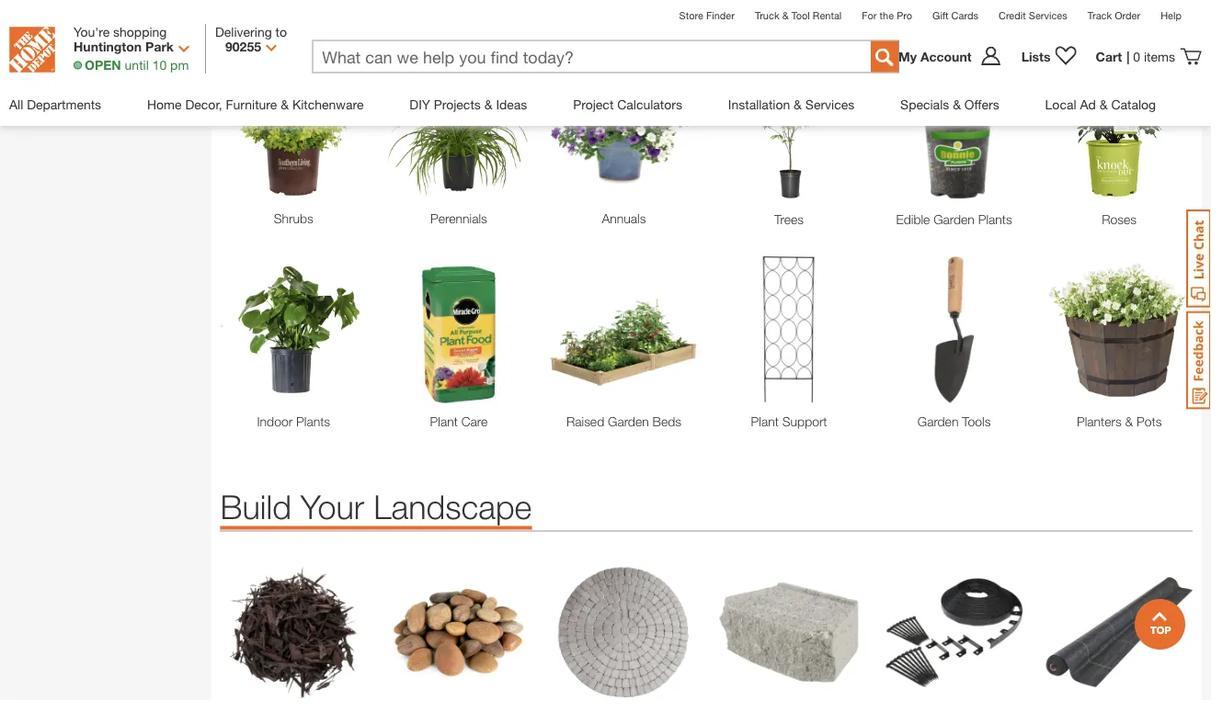 Task type: locate. For each thing, give the bounding box(es) containing it.
specials
[[901, 97, 950, 112]]

plants right edible
[[979, 212, 1013, 227]]

edible
[[896, 212, 930, 227]]

build your landscape
[[220, 488, 532, 527]]

live chat image
[[1187, 210, 1212, 308]]

submit search image
[[876, 48, 894, 67]]

plants
[[979, 212, 1013, 227], [296, 414, 330, 429]]

pro
[[897, 9, 913, 21]]

10
[[152, 57, 167, 72]]

feedback link image
[[1187, 311, 1212, 410]]

garden right edible
[[934, 212, 975, 227]]

installation
[[728, 97, 790, 112]]

for
[[862, 9, 877, 21]]

huntington park
[[74, 39, 174, 54]]

& right furniture
[[281, 97, 289, 112]]

ad
[[1080, 97, 1096, 112]]

plant care
[[430, 415, 488, 430]]

trees
[[775, 212, 804, 227]]

annuals
[[602, 211, 646, 226]]

& right ad
[[1100, 97, 1108, 112]]

open
[[85, 57, 121, 72]]

the home depot image
[[9, 27, 55, 73]]

1 vertical spatial plants
[[296, 414, 330, 429]]

garden tools link
[[881, 413, 1028, 432]]

annuals image
[[551, 54, 698, 200]]

roses
[[1102, 212, 1137, 227]]

gift cards link
[[933, 9, 979, 21]]

services right installation
[[806, 97, 855, 112]]

project calculators link
[[573, 83, 683, 126]]

cards
[[952, 9, 979, 21]]

services right 'credit' on the top of the page
[[1029, 9, 1068, 21]]

decor,
[[185, 97, 222, 112]]

home
[[147, 97, 182, 112]]

0 items
[[1134, 49, 1176, 64]]

for the pro link
[[862, 9, 913, 21]]

roses link
[[1046, 210, 1193, 229]]

2 plant from the left
[[751, 415, 779, 430]]

edible garden plants image
[[881, 54, 1028, 201]]

garden for beds
[[608, 415, 649, 430]]

edible garden plants
[[896, 212, 1013, 227]]

tool
[[792, 9, 810, 21]]

build
[[220, 488, 291, 527]]

0 vertical spatial plants
[[979, 212, 1013, 227]]

planters
[[1077, 415, 1122, 430]]

kitchenware
[[292, 97, 364, 112]]

gift cards
[[933, 9, 979, 21]]

plant
[[430, 415, 458, 430], [751, 415, 779, 430]]

0 vertical spatial services
[[1029, 9, 1068, 21]]

my
[[899, 49, 917, 64]]

perennials
[[431, 211, 487, 226]]

finder
[[706, 9, 735, 21]]

plant left support at the bottom of the page
[[751, 415, 779, 430]]

my account link
[[899, 46, 1013, 68]]

&
[[783, 9, 789, 21], [281, 97, 289, 112], [485, 97, 493, 112], [794, 97, 802, 112], [953, 97, 961, 112], [1100, 97, 1108, 112], [1126, 415, 1133, 430]]

services
[[1029, 9, 1068, 21], [806, 97, 855, 112]]

None text field
[[313, 41, 853, 74], [313, 41, 853, 74], [313, 41, 853, 74], [313, 41, 853, 74]]

indoor plants image
[[220, 257, 367, 403]]

you're shopping
[[74, 24, 167, 39]]

plant support link
[[716, 413, 863, 432]]

90255
[[225, 39, 261, 54]]

garden left beds
[[608, 415, 649, 430]]

perennials link
[[386, 209, 532, 228]]

roses image
[[1046, 54, 1193, 201]]

& left "offers"
[[953, 97, 961, 112]]

truck & tool rental
[[755, 9, 842, 21]]

track
[[1088, 9, 1112, 21]]

perennials image
[[386, 54, 532, 200]]

1 plant from the left
[[430, 415, 458, 430]]

local ad & catalog
[[1046, 97, 1157, 112]]

1 horizontal spatial services
[[1029, 9, 1068, 21]]

1 horizontal spatial plant
[[751, 415, 779, 430]]

 image
[[716, 257, 863, 403], [220, 560, 367, 702], [386, 560, 532, 702], [551, 560, 698, 702], [716, 560, 863, 702], [881, 560, 1028, 702], [1046, 560, 1193, 702]]

garden tools image
[[881, 257, 1028, 403]]

your
[[301, 488, 364, 527]]

help link
[[1161, 9, 1182, 21]]

truck & tool rental link
[[755, 9, 842, 21]]

shrubs image
[[220, 54, 367, 200]]

care
[[462, 415, 488, 430]]

& left ideas
[[485, 97, 493, 112]]

annuals link
[[551, 209, 698, 229]]

for the pro
[[862, 9, 913, 21]]

diy projects & ideas link
[[410, 83, 527, 126]]

credit services link
[[999, 9, 1068, 21]]

store finder
[[679, 9, 735, 21]]

planters & pots
[[1077, 415, 1162, 430]]

1 horizontal spatial plants
[[979, 212, 1013, 227]]

plant left care
[[430, 415, 458, 430]]

home decor, furniture & kitchenware link
[[147, 83, 364, 126]]

raised garden beds image
[[551, 257, 698, 403]]

installation & services
[[728, 97, 855, 112]]

project calculators
[[573, 97, 683, 112]]

credit
[[999, 9, 1026, 21]]

plants right the indoor at the left bottom of the page
[[296, 414, 330, 429]]

raised garden beds
[[567, 415, 682, 430]]

installation & services link
[[728, 83, 855, 126]]

0 horizontal spatial plant
[[430, 415, 458, 430]]

1 vertical spatial services
[[806, 97, 855, 112]]

0 horizontal spatial plants
[[296, 414, 330, 429]]



Task type: describe. For each thing, give the bounding box(es) containing it.
my account
[[899, 49, 972, 64]]

help
[[1161, 9, 1182, 21]]

track order link
[[1088, 9, 1141, 21]]

support
[[783, 415, 828, 430]]

& left pots
[[1126, 415, 1133, 430]]

cart
[[1096, 49, 1123, 64]]

local
[[1046, 97, 1077, 112]]

home decor, furniture & kitchenware
[[147, 97, 364, 112]]

shrubs link
[[220, 209, 367, 228]]

all departments link
[[9, 83, 101, 126]]

shopping
[[113, 24, 167, 39]]

delivering
[[215, 24, 272, 39]]

track order
[[1088, 9, 1141, 21]]

until
[[125, 57, 149, 72]]

rental
[[813, 9, 842, 21]]

diy
[[410, 97, 430, 112]]

& right installation
[[794, 97, 802, 112]]

project
[[573, 97, 614, 112]]

planters & pots link
[[1046, 413, 1193, 432]]

huntington
[[74, 39, 142, 54]]

order
[[1115, 9, 1141, 21]]

trees link
[[716, 210, 863, 229]]

beds
[[653, 415, 682, 430]]

store finder link
[[679, 9, 735, 21]]

furniture
[[226, 97, 277, 112]]

raised
[[567, 415, 605, 430]]

shrubs
[[274, 211, 314, 226]]

departments
[[27, 97, 101, 112]]

plant care image
[[386, 257, 532, 403]]

tools
[[963, 415, 991, 430]]

plant for plant care
[[430, 415, 458, 430]]

indoor
[[257, 414, 293, 429]]

raised garden beds link
[[551, 413, 698, 432]]

you're
[[74, 24, 110, 39]]

lists
[[1022, 49, 1051, 64]]

planters and pots image
[[1046, 257, 1193, 403]]

offers
[[965, 97, 1000, 112]]

plant support
[[751, 415, 828, 430]]

garden for plants
[[934, 212, 975, 227]]

all departments
[[9, 97, 101, 112]]

garden tools
[[918, 415, 991, 430]]

indoor plants link
[[220, 412, 367, 431]]

0 horizontal spatial services
[[806, 97, 855, 112]]

calculators
[[617, 97, 683, 112]]

truck
[[755, 9, 780, 21]]

items
[[1144, 49, 1176, 64]]

specials & offers
[[901, 97, 1000, 112]]

plant for plant support
[[751, 415, 779, 430]]

0
[[1134, 49, 1141, 64]]

plants inside indoor plants link
[[296, 414, 330, 429]]

plants inside edible garden plants link
[[979, 212, 1013, 227]]

pm
[[170, 57, 189, 72]]

& left tool
[[783, 9, 789, 21]]

pots
[[1137, 415, 1162, 430]]

local ad & catalog link
[[1046, 83, 1157, 126]]

landscape
[[374, 488, 532, 527]]

store
[[679, 9, 704, 21]]

edible garden plants link
[[881, 210, 1028, 229]]

open until 10 pm
[[85, 57, 189, 72]]

the
[[880, 9, 894, 21]]

lists link
[[1013, 46, 1087, 68]]

trees image
[[716, 54, 863, 201]]

projects
[[434, 97, 481, 112]]

gift
[[933, 9, 949, 21]]

delivering to
[[215, 24, 287, 39]]

all
[[9, 97, 23, 112]]

indoor plants
[[257, 414, 330, 429]]

ideas
[[496, 97, 527, 112]]

plant care link
[[386, 413, 532, 432]]

garden left tools
[[918, 415, 959, 430]]

account
[[921, 49, 972, 64]]

credit services
[[999, 9, 1068, 21]]

to
[[276, 24, 287, 39]]

specials & offers link
[[901, 83, 1000, 126]]

park
[[145, 39, 174, 54]]

catalog
[[1112, 97, 1157, 112]]



Task type: vqa. For each thing, say whether or not it's contained in the screenshot.
leftmost as
no



